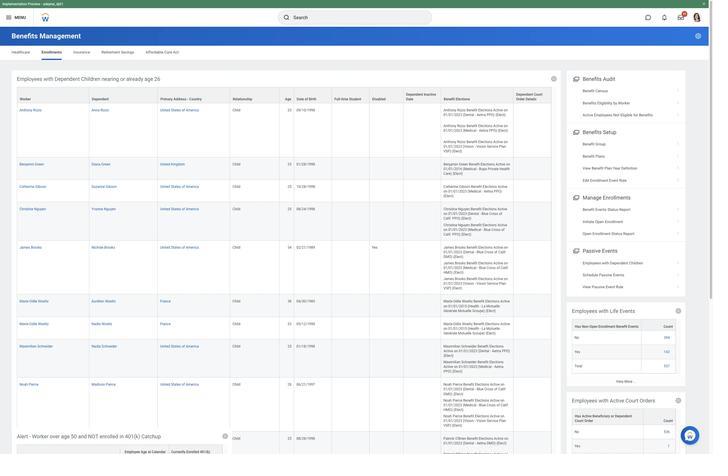 Task type: describe. For each thing, give the bounding box(es) containing it.
active for christine nguyen benefit elections active on 01/01/2023 (dental - blue cross of calif. ppo) (elect)
[[498, 207, 507, 211]]

items selected list for 08/24/1998
[[444, 206, 511, 237]]

- inside menu banner
[[41, 2, 42, 6]]

(elect) inside christine nguyen benefit elections active on 01/01/2023 (medical - blue cross of calif. ppo) (elect)
[[461, 232, 471, 236]]

01/01/2023 for anthony rizzo benefit elections active on 01/01/2023 (medical - aetna ppo) (elect)
[[444, 129, 462, 133]]

01/01/2016
[[444, 167, 462, 171]]

chevron right image for open enrollment status report
[[674, 230, 682, 235]]

benefit down plans
[[592, 166, 604, 171]]

(elect) inside anthony rizzo benefit elections active on 01/01/2023 (vision - vision service plan vsp) (elect)
[[452, 149, 462, 153]]

view passive event rule link
[[567, 281, 686, 293]]

(elect) inside 'james brooks benefit elections active on 01/01/2023 (medical - blue cross of calif. hmo) (elect)'
[[454, 271, 464, 275]]

cross for james brooks benefit elections active on 01/01/2023 (dental - blue cross of calif. dmo) (elect)
[[484, 250, 494, 254]]

noah for noah pierce benefit elections active on 01/01/2023 (vision - vision service plan vsp) (elect)
[[444, 414, 452, 418]]

configure alert - worker over age 50 and not enrolled in 401(k) catchup image
[[222, 433, 228, 440]]

with for employees with dependent children nearing or already age 26
[[44, 76, 53, 82]]

3 child element from the top
[[233, 184, 240, 189]]

france link for aurélien woeltz
[[160, 298, 171, 304]]

christine nguyen link
[[19, 206, 46, 211]]

sarah o'brien link
[[92, 436, 112, 441]]

benefit inside "christine nguyen benefit elections active on 01/01/2023 (dental - blue cross of calif. ppo) (elect)"
[[471, 207, 482, 211]]

woeltz inside nadia woeltz link
[[102, 322, 112, 326]]

open inside popup button
[[590, 325, 598, 329]]

- up maximilian schneider benefit elections active on 01/01/2023 (dental - aetna ppo) (elect) "element"
[[480, 327, 481, 331]]

employees with active court orders element
[[567, 392, 686, 454]]

schneider for nadia schneider
[[102, 344, 117, 349]]

(health for 05/12/1990
[[468, 327, 479, 331]]

(elect) inside noah pierce benefit elections active on 01/01/2023 (medical - blue cross of calif. hmo) (elect)
[[454, 408, 464, 412]]

enrollment right edit at the right
[[590, 178, 608, 183]]

anthony rizzo benefit elections active on 01/01/2023 (medical - aetna ppo) (elect) element
[[444, 123, 508, 133]]

benefit right dependent inactive date popup button
[[444, 97, 455, 101]]

elections for james brooks benefit elections active on 01/01/2023 (dental - blue cross of calif. dmo) (elect)
[[478, 246, 493, 250]]

with for employees with life events
[[599, 308, 609, 314]]

alert
[[17, 434, 28, 440]]

benjamin green link
[[19, 161, 44, 166]]

care
[[164, 50, 172, 54]]

143
[[664, 350, 670, 354]]

date inside popup button
[[297, 97, 304, 101]]

kingdom
[[171, 162, 185, 166]]

james for james brooks
[[19, 246, 30, 250]]

status for enrollment
[[612, 232, 622, 236]]

pierce for madison pierce
[[106, 383, 116, 387]]

worker inside worker popup button
[[20, 97, 31, 101]]

benefit inside catherine gibson benefit elections active on 01/01/2023 (medical - aetna ppo) (elect)
[[471, 185, 482, 189]]

anthony for anthony rizzo benefit elections active on 01/01/2023 (medical - aetna ppo) (elect)
[[444, 124, 456, 128]]

not
[[88, 434, 98, 440]]

birth
[[309, 97, 316, 101]]

ppo) inside christine nguyen benefit elections active on 01/01/2023 (medical - blue cross of calif. ppo) (elect)
[[452, 232, 460, 236]]

management
[[39, 32, 81, 40]]

more
[[625, 380, 633, 384]]

benefit inside james brooks benefit elections active on 01/01/2023 (dental - blue cross of calif. dmo) (elect)
[[467, 246, 478, 250]]

yvonne
[[92, 207, 103, 211]]

33 button
[[674, 11, 688, 24]]

on for james brooks benefit elections active on 01/01/2023 (medical - blue cross of calif. hmo) (elect)
[[504, 261, 508, 265]]

- for anthony rizzo benefit elections active on 01/01/2023 (medical - aetna ppo) (elect)
[[477, 129, 478, 133]]

child element for 04/30/1985
[[233, 298, 240, 304]]

america for anna rizzo
[[186, 108, 199, 112]]

date of birth button
[[294, 87, 332, 103]]

james brooks benefit elections active on 01/01/2023 (vision - vision service plan vsp) (elect)
[[444, 277, 508, 290]]

on for noah pierce benefit elections active on 01/01/2023 (vision - vision service plan vsp) (elect)
[[501, 414, 505, 418]]

on for benjamin green benefit elections active on 01/01/2016 (medical - bupa  private health care) (elect)
[[506, 162, 510, 166]]

34
[[288, 246, 292, 250]]

yes inside row
[[372, 246, 378, 250]]

initiate
[[583, 220, 594, 224]]

7 child element from the top
[[233, 321, 240, 326]]

25 for 08/28/1998
[[288, 437, 292, 441]]

(elect) inside james brooks benefit elections active on 01/01/2023 (dental - blue cross of calif. dmo) (elect)
[[453, 255, 463, 259]]

odile for "marie-odile woeltz benefit elections active on 01/01/2015 (health - la mutuelle générale  mutuelle groupe) (elect)" element associated with 05/12/1990
[[453, 322, 461, 326]]

7 america from the top
[[186, 437, 199, 441]]

patrick o'brien benefit elections active on 01/01/2023 (dental - aetna dmo) (elect)
[[444, 437, 508, 446]]

dependent up the schedule passive events link
[[610, 261, 628, 265]]

date inside "dependent inactive date"
[[406, 97, 413, 101]]

close environment banner image
[[702, 2, 706, 6]]

tab list inside benefits management main content
[[6, 46, 703, 60]]

- for anthony rizzo benefit elections active on 01/01/2023 (dental - aetna ppo) (elect)
[[475, 113, 476, 117]]

employees with dependent children
[[583, 261, 643, 265]]

plan for anthony rizzo benefit elections active on 01/01/2023 (medical - aetna ppo) (elect)
[[499, 145, 506, 149]]

or inside has active beneficiary or dependent court order
[[611, 414, 614, 418]]

sarah o'brien
[[92, 437, 112, 441]]

(elect) inside maximilian schneider benefit elections active on 01/01/2023 (medical - aetna ppo) (elect)
[[452, 370, 463, 374]]

order inside has active beneficiary or dependent court order
[[585, 419, 593, 423]]

(medical for brooks
[[463, 266, 476, 270]]

child for 09/10/1998
[[233, 108, 240, 112]]

james brooks benefit elections active on 01/01/2023 (medical - blue cross of calif. hmo) (elect)
[[444, 261, 509, 275]]

manage
[[583, 195, 602, 201]]

benefit inside the noah pierce benefit elections active on 01/01/2023 (vision - vision service plan vsp) (elect)
[[463, 414, 474, 418]]

schneider for maximilian schneider
[[37, 344, 53, 349]]

age button
[[280, 87, 294, 103]]

chevron right image for edit enrollment event rule
[[674, 176, 682, 182]]

anthony rizzo
[[19, 108, 42, 112]]

catherine gibson benefit elections active on 01/01/2023 (medical - aetna ppo) (elect)
[[444, 185, 508, 198]]

anthony rizzo benefit elections active on 01/01/2023 (medical - aetna ppo) (elect)
[[444, 124, 508, 133]]

of inside 'james brooks benefit elections active on 01/01/2023 (medical - blue cross of calif. hmo) (elect)'
[[497, 266, 500, 270]]

full-
[[334, 97, 341, 101]]

child for 01/18/1998
[[233, 344, 240, 349]]

0 vertical spatial age
[[145, 76, 153, 82]]

(medical for rizzo
[[463, 129, 476, 133]]

(elect) inside "christine nguyen benefit elections active on 01/01/2023 (dental - blue cross of calif. ppo) (elect)"
[[461, 217, 471, 221]]

employees with life events element
[[567, 303, 686, 386]]

enrolled
[[100, 434, 118, 440]]

marie- for marie-odile woeltz link corresponding to aurélien woeltz
[[19, 300, 29, 304]]

woeltz for 04/30/1985 "marie-odile woeltz benefit elections active on 01/01/2015 (health - la mutuelle générale  mutuelle groupe) (elect)" element
[[462, 300, 473, 304]]

court inside has active beneficiary or dependent court order
[[575, 419, 584, 423]]

benefit up the initiate
[[583, 208, 595, 212]]

01/01/2023 for anthony rizzo benefit elections active on 01/01/2023 (dental - aetna ppo) (elect)
[[444, 113, 462, 117]]

benefits for benefits eligibility by worker
[[583, 101, 597, 105]]

0 vertical spatial passive
[[583, 248, 601, 254]]

(elect) inside anthony rizzo benefit elections active on 01/01/2023 (medical - aetna ppo) (elect)
[[498, 129, 508, 133]]

row containing catherine gibson
[[17, 180, 551, 202]]

marie- for nadia woeltz's marie-odile woeltz link
[[19, 322, 29, 326]]

08/24/1998
[[296, 207, 315, 211]]

elections inside popup button
[[456, 97, 470, 101]]

vsp) for anthony rizzo benefit elections active on 01/01/2023 (vision - vision service plan vsp) (elect)
[[444, 149, 451, 153]]

dependent inside "dependent inactive date"
[[406, 93, 423, 97]]

benefits management main content
[[0, 27, 709, 454]]

dmo) inside patrick o'brien benefit elections active on 01/01/2023 (dental - aetna dmo) (elect)
[[487, 441, 496, 446]]

benefit inside 'james brooks benefit elections active on 01/01/2023 (medical - blue cross of calif. hmo) (elect)'
[[467, 261, 478, 265]]

list for audit
[[567, 85, 686, 121]]

anna rizzo link
[[92, 107, 109, 112]]

nguyen for christine nguyen benefit elections active on 01/01/2023 (medical - blue cross of calif. ppo) (elect)
[[458, 223, 470, 227]]

initiate open enrollment link
[[567, 216, 686, 228]]

benefit group
[[583, 142, 606, 146]]

christine nguyen benefit elections active on 01/01/2023 (medical - blue cross of calif. ppo) (elect)
[[444, 223, 507, 236]]

7 united states of america link from the top
[[160, 436, 199, 441]]

notifications large image
[[662, 15, 667, 20]]

suzanne gibson link
[[92, 184, 117, 189]]

view more ... link
[[567, 377, 686, 386]]

7 child from the top
[[233, 322, 240, 326]]

woeltz inside aurélien woeltz link
[[105, 300, 116, 304]]

time
[[341, 97, 348, 101]]

life
[[610, 308, 618, 314]]

nadia woeltz link
[[92, 321, 112, 326]]

bupa
[[479, 167, 487, 171]]

calif. for christine nguyen benefit elections active on 01/01/2023 (medical - blue cross of calif. ppo) (elect)
[[444, 232, 452, 236]]

benefit inside christine nguyen benefit elections active on 01/01/2023 (medical - blue cross of calif. ppo) (elect)
[[471, 223, 482, 227]]

(elect) inside the noah pierce benefit elections active on 01/01/2023 (dental - blue cross of calif. dmo) (elect)
[[453, 392, 463, 396]]

search image
[[283, 14, 290, 21]]

christine nguyen benefit elections active on 01/01/2023 (dental - blue cross of calif. ppo) (elect)
[[444, 207, 507, 221]]

benefit inside james brooks benefit elections active on 01/01/2023 (vision - vision service plan vsp) (elect)
[[467, 277, 478, 281]]

elections for patrick o'brien benefit elections active on 01/01/2023 (dental - aetna dmo) (elect)
[[479, 437, 493, 441]]

benefit inside benjamin green benefit elections active on 01/01/2016 (medical - bupa  private health care) (elect)
[[469, 162, 480, 166]]

benefit left census
[[583, 89, 595, 93]]

anthony rizzo link
[[19, 107, 42, 112]]

benefit inside 'anthony rizzo benefit elections active on 01/01/2023 (dental - aetna ppo) (elect)'
[[467, 108, 477, 112]]

inactive
[[424, 93, 436, 97]]

(medical for green
[[463, 167, 476, 171]]

view inside 'employees with life events' element
[[616, 380, 624, 384]]

benefit up maximilian schneider benefit elections active on 01/01/2023 (dental - aetna ppo) (elect) "element"
[[474, 322, 484, 326]]

configure employees with dependent children nearing or already age 26 image
[[551, 76, 557, 82]]

ppo) for maximilian schneider benefit elections active on 01/01/2023 (medical - aetna ppo) (elect)
[[444, 370, 452, 374]]

(elect) inside catherine gibson benefit elections active on 01/01/2023 (medical - aetna ppo) (elect)
[[444, 194, 454, 198]]

employees with dependent children nearing or already age 26 element
[[12, 70, 561, 454]]

(elect) inside the maximilian schneider benefit elections active on 01/01/2023 (dental - aetna ppo) (elect)
[[444, 354, 454, 358]]

united states of america for madison pierce
[[160, 383, 199, 387]]

benefit down james brooks benefit elections active on 01/01/2023 (vision - vision service plan vsp) (elect)
[[474, 300, 484, 304]]

schedule
[[583, 273, 598, 277]]

profile logan mcneil image
[[693, 13, 702, 23]]

enrollment down initiate open enrollment
[[593, 232, 611, 236]]

benefit left plans
[[583, 154, 595, 159]]

benefit inside noah pierce benefit elections active on 01/01/2023 (medical - blue cross of calif. hmo) (elect)
[[463, 399, 474, 403]]

benefit inside the noah pierce benefit elections active on 01/01/2023 (dental - blue cross of calif. dmo) (elect)
[[463, 383, 474, 387]]

active for patrick o'brien benefit elections active on 01/01/2023 (dental - aetna dmo) (elect)
[[494, 437, 504, 441]]

catherine gibson link
[[19, 184, 46, 189]]

christine nguyen
[[19, 207, 46, 211]]

benefit inside patrick o'brien benefit elections active on 01/01/2023 (dental - aetna dmo) (elect)
[[467, 437, 478, 441]]

country
[[189, 97, 202, 101]]

(dental for schneider
[[478, 349, 489, 353]]

(elect) inside benjamin green benefit elections active on 01/01/2016 (medical - bupa  private health care) (elect)
[[453, 172, 463, 176]]

on for christine nguyen benefit elections active on 01/01/2023 (medical - blue cross of calif. ppo) (elect)
[[444, 228, 447, 232]]

disabled button
[[370, 87, 403, 103]]

enrollment up open enrollment status report
[[605, 220, 623, 224]]

elections for anthony rizzo benefit elections active on 01/01/2023 (dental - aetna ppo) (elect)
[[478, 108, 493, 112]]

- right alert
[[29, 434, 31, 440]]

james brooks benefit elections active on 01/01/2023 (dental - blue cross of calif. dmo) (elect)
[[444, 246, 508, 259]]

of inside "christine nguyen benefit elections active on 01/01/2023 (dental - blue cross of calif. ppo) (elect)"
[[499, 212, 502, 216]]

yvonne nguyen link
[[92, 206, 116, 211]]

7 states from the top
[[171, 437, 181, 441]]

of inside the noah pierce benefit elections active on 01/01/2023 (dental - blue cross of calif. dmo) (elect)
[[494, 387, 498, 391]]

benefit plans
[[583, 154, 605, 159]]

09/10/1998
[[296, 108, 315, 112]]

(elect) inside the noah pierce benefit elections active on 01/01/2023 (vision - vision service plan vsp) (elect)
[[452, 424, 462, 428]]

america for nichole brooks
[[186, 246, 199, 250]]

worker inside benefits eligibility by worker "link"
[[618, 101, 630, 105]]

nadia for nadia schneider
[[92, 344, 101, 349]]

- for patrick o'brien benefit elections active on 01/01/2023 (dental - aetna dmo) (elect)
[[475, 441, 476, 446]]

of inside noah pierce benefit elections active on 01/01/2023 (medical - blue cross of calif. hmo) (elect)
[[497, 403, 500, 407]]

configure employees with life events image
[[675, 308, 682, 314]]

anthony for anthony rizzo benefit elections active on 01/01/2023 (vision - vision service plan vsp) (elect)
[[444, 140, 456, 144]]

states for gibson
[[171, 185, 181, 189]]

(elect) inside 'anthony rizzo benefit elections active on 01/01/2023 (dental - aetna ppo) (elect)'
[[496, 113, 506, 117]]

united states of america link for madison pierce
[[160, 382, 199, 387]]

worker inside alert - worker over age 50 and not enrolled in 401(k) catchup element
[[32, 434, 48, 440]]

- inside popup button
[[187, 97, 188, 101]]

has non-open enrollment benefit events button
[[572, 320, 641, 331]]

has active beneficiary or dependent court order button
[[572, 409, 643, 425]]

diana green
[[92, 162, 110, 166]]

healthcare
[[12, 50, 30, 54]]

benefit left group
[[583, 142, 595, 146]]

active for christine nguyen benefit elections active on 01/01/2023 (medical - blue cross of calif. ppo) (elect)
[[498, 223, 507, 227]]

gibson for catherine gibson
[[35, 185, 46, 189]]

04/30/1985
[[296, 300, 315, 304]]

01/01/2023 for noah pierce benefit elections active on 01/01/2023 (vision - vision service plan vsp) (elect)
[[444, 419, 462, 423]]

private
[[488, 167, 499, 171]]

brooks for james brooks benefit elections active on 01/01/2023 (dental - blue cross of calif. dmo) (elect)
[[455, 246, 466, 250]]

benefit inside the maximilian schneider benefit elections active on 01/01/2023 (dental - aetna ppo) (elect)
[[478, 344, 489, 349]]

01/18/1998
[[296, 344, 315, 349]]

row containing noah pierce
[[17, 378, 551, 432]]

by
[[613, 101, 617, 105]]

01/01/2023 for maximilian schneider benefit elections active on 01/01/2023 (dental - aetna ppo) (elect)
[[459, 349, 477, 353]]

33 inside employees with dependent children nearing or already age 26 element
[[288, 322, 292, 326]]

row containing anthony rizzo
[[17, 103, 551, 157]]

events inside popup button
[[628, 325, 639, 329]]

06/21/1997
[[296, 383, 315, 387]]

0 horizontal spatial age
[[61, 434, 70, 440]]

01/01/2023 for anthony rizzo benefit elections active on 01/01/2023 (vision - vision service plan vsp) (elect)
[[444, 145, 462, 149]]

33 inside button
[[683, 12, 686, 15]]

menu button
[[0, 8, 34, 27]]

9 child from the top
[[233, 383, 240, 387]]

on for anthony rizzo benefit elections active on 01/01/2023 (vision - vision service plan vsp) (elect)
[[504, 140, 508, 144]]

05/12/1990
[[296, 322, 315, 326]]

la for 04/30/1985
[[482, 304, 486, 308]]

(medical for nguyen
[[468, 228, 481, 232]]

employees with dependent children nearing or already age 26
[[17, 76, 160, 82]]

row containing has active beneficiary or dependent court order
[[572, 409, 676, 425]]

394 button
[[664, 336, 671, 340]]

- down james brooks benefit elections active on 01/01/2023 (vision - vision service plan vsp) (elect)
[[480, 304, 481, 308]]

menu
[[15, 15, 26, 20]]

green for benjamin green
[[35, 162, 44, 166]]

nichole brooks link
[[92, 244, 115, 250]]

james brooks benefit elections active on 01/01/2023 (vision - vision service plan vsp) (elect) element
[[444, 276, 508, 290]]

benefit inside anthony rizzo benefit elections active on 01/01/2023 (vision - vision service plan vsp) (elect)
[[467, 140, 477, 144]]

noah for noah pierce benefit elections active on 01/01/2023 (medical - blue cross of calif. hmo) (elect)
[[444, 399, 452, 403]]

open enrollment status report
[[583, 232, 635, 236]]

cross for james brooks benefit elections active on 01/01/2023 (medical - blue cross of calif. hmo) (elect)
[[487, 266, 496, 270]]

employees down eligibility
[[594, 113, 613, 117]]

3 child from the top
[[233, 185, 240, 189]]

maximilian for maximilian schneider benefit elections active on 01/01/2023 (dental - aetna ppo) (elect)
[[444, 344, 461, 349]]

dependent up anna rizzo "link"
[[92, 97, 109, 101]]

implementation
[[2, 2, 27, 6]]

401(k)
[[125, 434, 140, 440]]

1 vertical spatial open
[[583, 232, 592, 236]]

schedule passive events link
[[567, 269, 686, 281]]

rizzo for anna rizzo
[[100, 108, 109, 112]]

26 inside row
[[288, 383, 292, 387]]

aurélien woeltz
[[92, 300, 116, 304]]

woeltz for "marie-odile woeltz benefit elections active on 01/01/2015 (health - la mutuelle générale  mutuelle groupe) (elect)" element associated with 05/12/1990
[[462, 322, 473, 326]]

on for james brooks benefit elections active on 01/01/2023 (dental - blue cross of calif. dmo) (elect)
[[504, 246, 508, 250]]

plan for james brooks benefit elections active on 01/01/2023 (medical - blue cross of calif. hmo) (elect)
[[499, 282, 506, 286]]

primary
[[160, 97, 173, 101]]

primary address - country
[[160, 97, 202, 101]]

9 child element from the top
[[233, 382, 240, 387]]

of inside popup button
[[305, 97, 308, 101]]

schneider for maximilian schneider benefit elections active on 01/01/2023 (medical - aetna ppo) (elect)
[[461, 360, 477, 364]]

benefit plans link
[[567, 150, 686, 162]]

event for passive
[[606, 285, 615, 289]]

health
[[500, 167, 510, 171]]

items selected list for 01/18/1998
[[444, 343, 511, 374]]

(elect) inside patrick o'brien benefit elections active on 01/01/2023 (dental - aetna dmo) (elect)
[[497, 441, 507, 446]]

items selected list for 09/10/1998
[[444, 107, 511, 154]]

aetna for maximilian schneider benefit elections active on 01/01/2023 (medical - aetna ppo) (elect)
[[494, 365, 504, 369]]

25 for 08/24/1998
[[288, 207, 292, 211]]

not
[[613, 113, 620, 117]]

order inside dependent court order details
[[516, 97, 525, 101]]

act
[[173, 50, 179, 54]]

united states of america link for suzanne gibson
[[160, 184, 199, 189]]

enrollment inside popup button
[[599, 325, 615, 329]]

394
[[664, 336, 670, 340]]

(dental for brooks
[[463, 250, 474, 254]]

benefits inside 'active employees not eligible for benefits' link
[[639, 113, 653, 117]]

maximilian schneider
[[19, 344, 53, 349]]

dependent inside dependent court order details
[[516, 93, 533, 97]]

benefit events status report link
[[567, 204, 686, 216]]

- for christine nguyen benefit elections active on 01/01/2023 (medical - blue cross of calif. ppo) (elect)
[[482, 228, 483, 232]]

maximilian schneider benefit elections active on 01/01/2023 (dental - aetna ppo) (elect) element
[[444, 343, 510, 358]]

madison pierce
[[92, 383, 116, 387]]

(dental for pierce
[[463, 387, 474, 391]]

(vision for pierce
[[463, 419, 474, 423]]

ppo) inside "christine nguyen benefit elections active on 01/01/2023 (dental - blue cross of calif. ppo) (elect)"
[[452, 217, 460, 221]]

dependent inside has active beneficiary or dependent court order
[[615, 414, 632, 418]]

employees for employees with active court orders
[[572, 398, 597, 404]]

affordable care act
[[146, 50, 179, 54]]

in
[[120, 434, 124, 440]]

dependent up worker popup button
[[55, 76, 80, 82]]

10/28/1998
[[296, 185, 315, 189]]

sarah
[[92, 437, 101, 441]]

ppo) for anthony rizzo benefit elections active on 01/01/2023 (dental - aetna ppo) (elect)
[[487, 113, 495, 117]]

(medical for schneider
[[478, 365, 492, 369]]

elections for christine nguyen benefit elections active on 01/01/2023 (medical - blue cross of calif. ppo) (elect)
[[483, 223, 497, 227]]

catchup
[[141, 434, 161, 440]]

1
[[668, 444, 670, 448]]

children for employees with dependent children
[[629, 261, 643, 265]]



Task type: vqa. For each thing, say whether or not it's contained in the screenshot.


Task type: locate. For each thing, give the bounding box(es) containing it.
3 united from the top
[[160, 185, 170, 189]]

gibson down 01/01/2016
[[459, 185, 470, 189]]

1 la from the top
[[482, 304, 486, 308]]

1 items selected list from the top
[[444, 107, 511, 154]]

marie-odile woeltz benefit elections active on 01/01/2015 (health - la mutuelle générale  mutuelle groupe) (elect) for 04/30/1985
[[444, 300, 510, 313]]

edit
[[583, 178, 589, 183]]

active inside the noah pierce benefit elections active on 01/01/2023 (dental - blue cross of calif. dmo) (elect)
[[490, 383, 500, 387]]

(medical up christine nguyen benefit elections active on 01/01/2023 (dental - blue cross of calif. ppo) (elect) element at the top right
[[468, 189, 481, 194]]

united states of america link
[[160, 107, 199, 112], [160, 184, 199, 189], [160, 206, 199, 211], [160, 244, 199, 250], [160, 343, 199, 349], [160, 382, 199, 387], [160, 436, 199, 441]]

0 vertical spatial dmo)
[[444, 255, 453, 259]]

marie-odile woeltz benefit elections active on 01/01/2015 (health - la mutuelle générale  mutuelle groupe) (elect) element
[[444, 298, 510, 313], [444, 321, 510, 335]]

marie-odile woeltz for aurélien
[[19, 300, 49, 304]]

blue up james brooks benefit elections active on 01/01/2023 (vision - vision service plan vsp) (elect) element
[[479, 266, 486, 270]]

tab list containing healthcare
[[6, 46, 703, 60]]

count button up 394
[[642, 320, 676, 331]]

1 horizontal spatial children
[[629, 261, 643, 265]]

cross inside noah pierce benefit elections active on 01/01/2023 (medical - blue cross of calif. hmo) (elect)
[[487, 403, 496, 407]]

1 vertical spatial has
[[575, 414, 581, 418]]

orders
[[640, 398, 655, 404]]

1 horizontal spatial worker
[[32, 434, 48, 440]]

chevron right image inside benefits eligibility by worker "link"
[[674, 99, 682, 105]]

woeltz for marie-odile woeltz link corresponding to aurélien woeltz
[[38, 300, 49, 304]]

america
[[186, 108, 199, 112], [186, 185, 199, 189], [186, 207, 199, 211], [186, 246, 199, 250], [186, 344, 199, 349], [186, 383, 199, 387], [186, 437, 199, 441]]

2 25 from the top
[[288, 162, 292, 166]]

- up james brooks benefit elections active on 01/01/2023 (vision - vision service plan vsp) (elect) element
[[477, 266, 478, 270]]

view passive event rule
[[583, 285, 623, 289]]

on for noah pierce benefit elections active on 01/01/2023 (dental - blue cross of calif. dmo) (elect)
[[501, 383, 505, 387]]

configure this page image
[[695, 33, 702, 40]]

1 marie-odile woeltz benefit elections active on 01/01/2015 (health - la mutuelle générale  mutuelle groupe) (elect) element from the top
[[444, 298, 510, 313]]

items selected list
[[444, 107, 511, 154], [444, 206, 511, 237], [444, 244, 511, 291], [444, 343, 511, 374], [444, 382, 511, 428], [444, 436, 511, 454]]

- up noah pierce benefit elections active on 01/01/2023 (vision - vision service plan vsp) (elect) element
[[477, 403, 478, 407]]

benefits
[[12, 32, 38, 40], [583, 76, 602, 82], [583, 101, 597, 105], [639, 113, 653, 117], [583, 129, 602, 135]]

benefit elections button
[[441, 87, 513, 103]]

aetna for patrick o'brien benefit elections active on 01/01/2023 (dental - aetna dmo) (elect)
[[477, 441, 486, 446]]

anthony for anthony rizzo benefit elections active on 01/01/2023 (dental - aetna ppo) (elect)
[[444, 108, 456, 112]]

court inside dependent court order details
[[534, 93, 543, 97]]

01/01/2023 down care)
[[448, 189, 467, 194]]

care)
[[444, 172, 452, 176]]

age left 50
[[61, 434, 70, 440]]

1 horizontal spatial enrollments
[[603, 195, 631, 201]]

elections for james brooks benefit elections active on 01/01/2023 (vision - vision service plan vsp) (elect)
[[478, 277, 493, 281]]

gibson for suzanne gibson
[[106, 185, 117, 189]]

o'brien inside patrick o'brien benefit elections active on 01/01/2023 (dental - aetna dmo) (elect)
[[455, 437, 466, 441]]

rule down view benefit plan year definition link at the top of the page
[[619, 178, 627, 183]]

states for pierce
[[171, 383, 181, 387]]

(medical inside 'james brooks benefit elections active on 01/01/2023 (medical - blue cross of calif. hmo) (elect)'
[[463, 266, 476, 270]]

on inside 'anthony rizzo benefit elections active on 01/01/2023 (dental - aetna ppo) (elect)'
[[504, 108, 508, 112]]

justify image
[[5, 14, 12, 21]]

benefit down james brooks benefit elections active on 01/01/2023 (dental - blue cross of calif. dmo) (elect)
[[467, 261, 478, 265]]

united for rizzo
[[160, 108, 170, 112]]

25 left 10/28/1998
[[288, 185, 292, 189]]

- inside catherine gibson benefit elections active on 01/01/2023 (medical - aetna ppo) (elect)
[[482, 189, 483, 194]]

savings
[[121, 50, 134, 54]]

benefits for benefits management
[[12, 32, 38, 40]]

0 vertical spatial france
[[160, 300, 171, 304]]

- down anthony rizzo benefit elections active on 01/01/2023 (medical - aetna ppo) (elect)
[[475, 145, 476, 149]]

aetna down the maximilian schneider benefit elections active on 01/01/2023 (dental - aetna ppo) (elect)
[[494, 365, 504, 369]]

anthony rizzo benefit elections active on 01/01/2023 (dental - aetna ppo) (elect) element
[[444, 107, 508, 117]]

cross
[[489, 212, 498, 216], [492, 228, 501, 232], [484, 250, 494, 254], [487, 266, 496, 270], [484, 387, 494, 391], [487, 403, 496, 407]]

2 united states of america from the top
[[160, 185, 199, 189]]

(medical up noah pierce benefit elections active on 01/01/2023 (vision - vision service plan vsp) (elect) element
[[463, 403, 476, 407]]

vsp) inside james brooks benefit elections active on 01/01/2023 (vision - vision service plan vsp) (elect)
[[444, 286, 451, 290]]

full-time student button
[[332, 87, 369, 103]]

1 nadia from the top
[[92, 322, 101, 326]]

aurélien woeltz link
[[92, 298, 116, 304]]

- for christine nguyen benefit elections active on 01/01/2023 (dental - blue cross of calif. ppo) (elect)
[[480, 212, 481, 216]]

rizzo for anthony rizzo benefit elections active on 01/01/2023 (vision - vision service plan vsp) (elect)
[[457, 140, 466, 144]]

o'brien right sarah
[[101, 437, 112, 441]]

active inside has active beneficiary or dependent court order
[[582, 414, 592, 418]]

elections inside benjamin green benefit elections active on 01/01/2016 (medical - bupa  private health care) (elect)
[[481, 162, 495, 166]]

gibson up christine nguyen link
[[35, 185, 46, 189]]

0 vertical spatial children
[[81, 76, 100, 82]]

(dental up 'christine nguyen benefit elections active on 01/01/2023 (medical - blue cross of calif. ppo) (elect)' element
[[468, 212, 479, 216]]

- down noah pierce benefit elections active on 01/01/2023 (medical - blue cross of calif. hmo) (elect)
[[475, 419, 476, 423]]

list containing employees with dependent children
[[567, 257, 686, 293]]

list containing benefit census
[[567, 85, 686, 121]]

elections inside noah pierce benefit elections active on 01/01/2023 (medical - blue cross of calif. hmo) (elect)
[[475, 399, 489, 403]]

court
[[534, 93, 543, 97], [626, 398, 638, 404], [575, 419, 584, 423]]

has
[[575, 325, 581, 329], [575, 414, 581, 418]]

1 vertical spatial status
[[612, 232, 622, 236]]

0 vertical spatial count
[[664, 325, 673, 329]]

with left life
[[599, 308, 609, 314]]

1 united from the top
[[160, 108, 170, 112]]

with up beneficiary
[[599, 398, 609, 404]]

8 united from the top
[[160, 437, 170, 441]]

nguyen right yvonne
[[104, 207, 116, 211]]

3 america from the top
[[186, 207, 199, 211]]

patrick o'brien link
[[19, 436, 42, 441]]

0 vertical spatial la
[[482, 304, 486, 308]]

- right preview
[[41, 2, 42, 6]]

1 chevron right image from the top
[[674, 87, 682, 93]]

1 vertical spatial count
[[664, 419, 673, 423]]

event inside "link"
[[606, 285, 615, 289]]

cell
[[332, 103, 370, 157], [370, 103, 403, 157], [403, 103, 441, 157], [514, 103, 551, 157], [332, 157, 370, 180], [370, 157, 403, 180], [403, 157, 441, 180], [332, 180, 370, 202], [370, 180, 403, 202], [403, 180, 441, 202], [514, 180, 551, 202], [332, 202, 370, 241], [370, 202, 403, 241], [403, 202, 441, 241], [514, 202, 551, 241], [332, 241, 370, 295], [403, 241, 441, 295], [514, 241, 551, 295], [332, 295, 370, 317], [370, 295, 403, 317], [403, 295, 441, 317], [514, 295, 551, 317], [332, 317, 370, 340], [370, 317, 403, 340], [403, 317, 441, 340], [514, 317, 551, 340], [332, 340, 370, 378], [370, 340, 403, 378], [403, 340, 441, 378], [514, 340, 551, 378], [332, 378, 370, 432], [370, 378, 403, 432], [403, 378, 441, 432], [514, 378, 551, 432], [332, 432, 370, 454], [370, 432, 403, 454], [403, 432, 441, 454], [514, 432, 551, 454], [572, 454, 644, 454], [644, 454, 676, 454]]

open right the initiate
[[595, 220, 604, 224]]

1 vertical spatial age
[[61, 434, 70, 440]]

benefits up benefit group
[[583, 129, 602, 135]]

38
[[288, 300, 292, 304]]

01/01/2023 for christine nguyen benefit elections active on 01/01/2023 (dental - blue cross of calif. ppo) (elect)
[[448, 212, 467, 216]]

01/01/2023 up 'christine nguyen benefit elections active on 01/01/2023 (medical - blue cross of calif. ppo) (elect)' element
[[448, 212, 467, 216]]

o'brien inside "link"
[[31, 437, 42, 441]]

0 horizontal spatial date
[[297, 97, 304, 101]]

marie-odile woeltz
[[19, 300, 49, 304], [19, 322, 49, 326]]

2 vertical spatial open
[[590, 325, 598, 329]]

christine inside "christine nguyen benefit elections active on 01/01/2023 (dental - blue cross of calif. ppo) (elect)"
[[444, 207, 457, 211]]

report up initiate open enrollment link
[[619, 208, 631, 212]]

united kingdom
[[160, 162, 185, 166]]

benefits inside benefits eligibility by worker "link"
[[583, 101, 597, 105]]

1 horizontal spatial catherine
[[444, 185, 458, 189]]

children up the schedule passive events link
[[629, 261, 643, 265]]

5 chevron right image from the top
[[674, 259, 682, 265]]

marie-odile woeltz benefit elections active on 01/01/2015 (health - la mutuelle générale  mutuelle groupe) (elect) up maximilian schneider benefit elections active on 01/01/2023 (dental - aetna ppo) (elect) "element"
[[444, 322, 510, 335]]

0 vertical spatial marie-odile woeltz link
[[19, 298, 49, 304]]

08/28/1998
[[296, 437, 315, 441]]

2 marie-odile woeltz link from the top
[[19, 321, 49, 326]]

chevron right image
[[674, 87, 682, 93], [674, 99, 682, 105], [674, 140, 682, 146], [674, 152, 682, 158], [674, 176, 682, 182], [674, 230, 682, 235], [674, 271, 682, 277], [674, 283, 682, 289]]

anthony rizzo benefit elections active on 01/01/2023 (vision - vision service plan vsp) (elect)
[[444, 140, 508, 153]]

1 has from the top
[[575, 325, 581, 329]]

0 vertical spatial no
[[575, 336, 579, 340]]

row containing dependent inactive date
[[17, 87, 551, 103]]

1 vertical spatial order
[[585, 419, 593, 423]]

over
[[50, 434, 60, 440]]

0 horizontal spatial court
[[534, 93, 543, 97]]

2 child element from the top
[[233, 161, 240, 166]]

active for james brooks benefit elections active on 01/01/2023 (vision - vision service plan vsp) (elect)
[[494, 277, 503, 281]]

0 vertical spatial 26
[[154, 76, 160, 82]]

christine nguyen benefit elections active on 01/01/2023 (medical - blue cross of calif. ppo) (elect) element
[[444, 222, 507, 236]]

list containing benefit events status report
[[567, 204, 686, 240]]

row inside alert - worker over age 50 and not enrolled in 401(k) catchup element
[[17, 445, 223, 454]]

james brooks benefit elections active on 01/01/2023 (medical - blue cross of calif. hmo) (elect) element
[[444, 260, 509, 275]]

2 list from the top
[[567, 138, 686, 187]]

benefit down 'james brooks benefit elections active on 01/01/2023 (medical - blue cross of calif. hmo) (elect)'
[[467, 277, 478, 281]]

0 vertical spatial order
[[516, 97, 525, 101]]

anthony for anthony rizzo
[[19, 108, 32, 112]]

noah pierce benefit elections active on 01/01/2023 (vision - vision service plan vsp) (elect) element
[[444, 413, 506, 428]]

on inside the noah pierce benefit elections active on 01/01/2023 (vision - vision service plan vsp) (elect)
[[501, 414, 505, 418]]

disabled
[[372, 97, 386, 101]]

noah inside the noah pierce benefit elections active on 01/01/2023 (dental - blue cross of calif. dmo) (elect)
[[444, 383, 452, 387]]

benjamin green
[[19, 162, 44, 166]]

cross inside the noah pierce benefit elections active on 01/01/2023 (dental - blue cross of calif. dmo) (elect)
[[484, 387, 494, 391]]

benefit down the noah pierce benefit elections active on 01/01/2023 (dental - blue cross of calif. dmo) (elect)
[[463, 399, 474, 403]]

(health for 04/30/1985
[[468, 304, 479, 308]]

7 united states of america from the top
[[160, 437, 199, 441]]

on inside patrick o'brien benefit elections active on 01/01/2023 (dental - aetna dmo) (elect)
[[504, 437, 508, 441]]

has for employees with life events
[[575, 325, 581, 329]]

noah pierce benefit elections active on 01/01/2023 (medical - blue cross of calif. hmo) (elect) element
[[444, 397, 509, 412]]

diana green link
[[92, 161, 110, 166]]

0 vertical spatial 33
[[683, 12, 686, 15]]

1 (vision from the top
[[463, 145, 474, 149]]

madison pierce link
[[92, 382, 116, 387]]

4 child from the top
[[233, 207, 240, 211]]

woeltz
[[38, 300, 49, 304], [105, 300, 116, 304], [462, 300, 473, 304], [38, 322, 49, 326], [102, 322, 112, 326], [462, 322, 473, 326]]

items selected list containing james brooks benefit elections active on 01/01/2023 (dental - blue cross of calif. dmo) (elect)
[[444, 244, 511, 291]]

1 chevron right image from the top
[[674, 111, 682, 117]]

open enrollment status report link
[[567, 228, 686, 240]]

1 vertical spatial (vision
[[463, 282, 474, 286]]

1 o'brien from the left
[[31, 437, 42, 441]]

menu group image left benefits setup
[[572, 128, 580, 136]]

3 25 from the top
[[288, 185, 292, 189]]

0 horizontal spatial green
[[35, 162, 44, 166]]

3 chevron right image from the top
[[674, 205, 682, 211]]

1 united states of america link from the top
[[160, 107, 199, 112]]

2 horizontal spatial gibson
[[459, 185, 470, 189]]

1 vertical spatial yes
[[575, 350, 580, 354]]

count button inside 'employees with life events' element
[[642, 320, 676, 331]]

vision inside james brooks benefit elections active on 01/01/2023 (vision - vision service plan vsp) (elect)
[[477, 282, 486, 286]]

1 vertical spatial hmo)
[[444, 408, 453, 412]]

(medical inside anthony rizzo benefit elections active on 01/01/2023 (medical - aetna ppo) (elect)
[[463, 129, 476, 133]]

nguyen inside "christine nguyen benefit elections active on 01/01/2023 (dental - blue cross of calif. ppo) (elect)"
[[458, 207, 470, 211]]

1 25 from the top
[[288, 108, 292, 112]]

rizzo down anthony rizzo benefit elections active on 01/01/2023 (medical - aetna ppo) (elect)
[[457, 140, 466, 144]]

catherine for catherine gibson benefit elections active on 01/01/2023 (medical - aetna ppo) (elect)
[[444, 185, 458, 189]]

0 vertical spatial status
[[608, 208, 618, 212]]

chevron right image inside view benefit plan year definition link
[[674, 164, 682, 170]]

elections inside james brooks benefit elections active on 01/01/2023 (vision - vision service plan vsp) (elect)
[[478, 277, 493, 281]]

items selected list containing noah pierce benefit elections active on 01/01/2023 (dental - blue cross of calif. dmo) (elect)
[[444, 382, 511, 428]]

catherine inside catherine gibson "link"
[[19, 185, 34, 189]]

items selected list containing patrick o'brien benefit elections active on 01/01/2023 (dental - aetna dmo) (elect)
[[444, 436, 511, 454]]

- for james brooks benefit elections active on 01/01/2023 (medical - blue cross of calif. hmo) (elect)
[[477, 266, 478, 270]]

france for nadia woeltz
[[160, 322, 171, 326]]

0 vertical spatial report
[[619, 208, 631, 212]]

(dental up patrick o'brien benefit elections active on 01/01/2023 (medical - aetna hmo) (elect) element
[[463, 441, 474, 446]]

benefit
[[583, 89, 595, 93], [444, 97, 455, 101], [467, 108, 477, 112], [467, 124, 477, 128], [467, 140, 477, 144], [583, 142, 595, 146], [583, 154, 595, 159], [469, 162, 480, 166], [592, 166, 604, 171], [471, 185, 482, 189], [471, 207, 482, 211], [583, 208, 595, 212], [471, 223, 482, 227], [467, 246, 478, 250], [467, 261, 478, 265], [467, 277, 478, 281], [474, 300, 484, 304], [474, 322, 484, 326], [616, 325, 627, 329], [478, 344, 489, 349], [478, 360, 489, 364], [463, 383, 474, 387], [463, 399, 474, 403], [463, 414, 474, 418], [467, 437, 478, 441]]

3 united states of america link from the top
[[160, 206, 199, 211]]

0 vertical spatial groupe)
[[472, 309, 485, 313]]

retirement savings
[[102, 50, 134, 54]]

2 vertical spatial court
[[575, 419, 584, 423]]

benefit inside anthony rizzo benefit elections active on 01/01/2023 (medical - aetna ppo) (elect)
[[467, 124, 477, 128]]

christine inside christine nguyen benefit elections active on 01/01/2023 (medical - blue cross of calif. ppo) (elect)
[[444, 223, 457, 227]]

benefits down benefit census
[[583, 101, 597, 105]]

open down employees with life events
[[590, 325, 598, 329]]

(health down james brooks benefit elections active on 01/01/2023 (vision - vision service plan vsp) (elect)
[[468, 304, 479, 308]]

1 vertical spatial court
[[626, 398, 638, 404]]

implementation preview -   adeptai_dpt1
[[2, 2, 63, 6]]

united states of america for yvonne nguyen
[[160, 207, 199, 211]]

on inside anthony rizzo benefit elections active on 01/01/2023 (medical - aetna ppo) (elect)
[[504, 124, 508, 128]]

1 marie-odile woeltz link from the top
[[19, 298, 49, 304]]

3 gibson from the left
[[459, 185, 470, 189]]

ppo) inside catherine gibson benefit elections active on 01/01/2023 (medical - aetna ppo) (elect)
[[494, 189, 502, 194]]

0 vertical spatial event
[[609, 178, 618, 183]]

list containing benefit group
[[567, 138, 686, 187]]

has non-open enrollment benefit events
[[575, 325, 639, 329]]

26
[[154, 76, 160, 82], [288, 383, 292, 387]]

chevron right image inside edit enrollment event rule link
[[674, 176, 682, 182]]

6 united states of america from the top
[[160, 383, 199, 387]]

dmo) inside james brooks benefit elections active on 01/01/2023 (dental - blue cross of calif. dmo) (elect)
[[444, 255, 453, 259]]

1 vertical spatial no
[[575, 430, 579, 434]]

4 states from the top
[[171, 246, 181, 250]]

3 united states of america from the top
[[160, 207, 199, 211]]

- up noah pierce benefit elections active on 01/01/2023 (medical - blue cross of calif. hmo) (elect) element
[[475, 387, 476, 391]]

- inside the noah pierce benefit elections active on 01/01/2023 (dental - blue cross of calif. dmo) (elect)
[[475, 387, 476, 391]]

2 france link from the top
[[160, 321, 171, 326]]

rule down the schedule passive events link
[[616, 285, 623, 289]]

1 marie-odile woeltz from the top
[[19, 300, 49, 304]]

items selected list containing christine nguyen benefit elections active on 01/01/2023 (dental - blue cross of calif. ppo) (elect)
[[444, 206, 511, 237]]

1 vertical spatial france link
[[160, 321, 171, 326]]

1 vertical spatial event
[[606, 285, 615, 289]]

générale for 04/30/1985
[[444, 309, 457, 313]]

tab list
[[6, 46, 703, 60]]

1 vertical spatial marie-odile woeltz
[[19, 322, 49, 326]]

children inside employees with dependent children nearing or already age 26 element
[[81, 76, 100, 82]]

marie-odile woeltz benefit elections active on 01/01/2015 (health - la mutuelle générale  mutuelle groupe) (elect) for 05/12/1990
[[444, 322, 510, 335]]

(elect)
[[496, 113, 506, 117], [498, 129, 508, 133], [452, 149, 462, 153], [453, 172, 463, 176], [444, 194, 454, 198], [461, 217, 471, 221], [461, 232, 471, 236], [453, 255, 463, 259], [454, 271, 464, 275], [452, 286, 462, 290], [486, 309, 496, 313], [486, 331, 496, 335], [444, 354, 454, 358], [452, 370, 463, 374], [453, 392, 463, 396], [454, 408, 464, 412], [452, 424, 462, 428], [497, 441, 507, 446]]

2 green from the left
[[101, 162, 110, 166]]

plan inside anthony rizzo benefit elections active on 01/01/2023 (vision - vision service plan vsp) (elect)
[[499, 145, 506, 149]]

rizzo down 'anthony rizzo benefit elections active on 01/01/2023 (dental - aetna ppo) (elect)'
[[457, 124, 466, 128]]

blue inside 'james brooks benefit elections active on 01/01/2023 (medical - blue cross of calif. hmo) (elect)'
[[479, 266, 486, 270]]

chevron right image inside the schedule passive events link
[[674, 271, 682, 277]]

chevron right image for benefit census
[[674, 87, 682, 93]]

united for nguyen
[[160, 207, 170, 211]]

dependent court order details
[[516, 93, 543, 101]]

patrick
[[19, 437, 30, 441], [444, 437, 454, 441]]

2 vsp) from the top
[[444, 286, 451, 290]]

row containing patrick o'brien
[[17, 432, 551, 454]]

row containing james brooks
[[17, 241, 551, 295]]

active inside anthony rizzo benefit elections active on 01/01/2023 (vision - vision service plan vsp) (elect)
[[493, 140, 503, 144]]

2 horizontal spatial o'brien
[[455, 437, 466, 441]]

0 horizontal spatial or
[[120, 76, 125, 82]]

alert - worker over age 50 and not enrolled in 401(k) catchup element
[[12, 428, 232, 454]]

(vision for brooks
[[463, 282, 474, 286]]

3 items selected list from the top
[[444, 244, 511, 291]]

active inside the maximilian schneider benefit elections active on 01/01/2023 (dental - aetna ppo) (elect)
[[444, 349, 453, 353]]

active inside 'anthony rizzo benefit elections active on 01/01/2023 (dental - aetna ppo) (elect)'
[[493, 108, 503, 112]]

row containing benjamin green
[[17, 157, 551, 180]]

benefit down catherine gibson benefit elections active on 01/01/2023 (medical - aetna ppo) (elect)
[[471, 207, 482, 211]]

1 vertical spatial la
[[482, 327, 486, 331]]

united states of america link for yvonne nguyen
[[160, 206, 199, 211]]

employees up non-
[[572, 308, 597, 314]]

benefits up healthcare
[[12, 32, 38, 40]]

0 vertical spatial vision
[[477, 145, 486, 149]]

noah pierce benefit elections active on 01/01/2023 (medical - blue cross of calif. hmo) (elect)
[[444, 399, 509, 412]]

...
[[633, 380, 636, 384]]

(vision inside james brooks benefit elections active on 01/01/2023 (vision - vision service plan vsp) (elect)
[[463, 282, 474, 286]]

france link for nadia woeltz
[[160, 321, 171, 326]]

5 states from the top
[[171, 344, 181, 349]]

0 vertical spatial vsp)
[[444, 149, 451, 153]]

elections inside the noah pierce benefit elections active on 01/01/2023 (vision - vision service plan vsp) (elect)
[[475, 414, 489, 418]]

1 vertical spatial groupe)
[[472, 331, 485, 335]]

0 horizontal spatial catherine
[[19, 185, 34, 189]]

0 vertical spatial open
[[595, 220, 604, 224]]

- down 'james brooks benefit elections active on 01/01/2023 (medical - blue cross of calif. hmo) (elect)'
[[475, 282, 476, 286]]

0 vertical spatial view
[[583, 166, 591, 171]]

child element
[[233, 107, 240, 112], [233, 161, 240, 166], [233, 184, 240, 189], [233, 206, 240, 211], [233, 244, 240, 250], [233, 298, 240, 304], [233, 321, 240, 326], [233, 343, 240, 349], [233, 382, 240, 387], [233, 436, 240, 441]]

- for maximilian schneider benefit elections active on 01/01/2023 (medical - aetna ppo) (elect)
[[493, 365, 494, 369]]

1 vertical spatial service
[[487, 282, 498, 286]]

maximilian schneider benefit elections active on 01/01/2023 (medical - aetna ppo) (elect) element
[[444, 359, 504, 374]]

01/01/2023 for maximilian schneider benefit elections active on 01/01/2023 (medical - aetna ppo) (elect)
[[459, 365, 477, 369]]

groupe) for 04/30/1985
[[472, 309, 485, 313]]

537 button
[[664, 364, 671, 369]]

yes inside 'employees with life events' element
[[575, 350, 580, 354]]

nadia for nadia woeltz
[[92, 322, 101, 326]]

calif. for james brooks benefit elections active on 01/01/2023 (dental - blue cross of calif. dmo) (elect)
[[498, 250, 506, 254]]

0 vertical spatial enrollments
[[42, 50, 62, 54]]

pierce inside noah pierce benefit elections active on 01/01/2023 (medical - blue cross of calif. hmo) (elect)
[[453, 399, 462, 403]]

- for noah pierce benefit elections active on 01/01/2023 (dental - blue cross of calif. dmo) (elect)
[[475, 387, 476, 391]]

6 america from the top
[[186, 383, 199, 387]]

benefit inside maximilian schneider benefit elections active on 01/01/2023 (medical - aetna ppo) (elect)
[[478, 360, 489, 364]]

1 hmo) from the top
[[444, 271, 453, 275]]

elections for james brooks benefit elections active on 01/01/2023 (medical - blue cross of calif. hmo) (elect)
[[478, 261, 493, 265]]

1 count from the top
[[664, 325, 673, 329]]

4 united from the top
[[160, 207, 170, 211]]

1 (health from the top
[[468, 304, 479, 308]]

active inside james brooks benefit elections active on 01/01/2023 (vision - vision service plan vsp) (elect)
[[494, 277, 503, 281]]

row containing has non-open enrollment benefit events
[[572, 319, 676, 331]]

benefit down life
[[616, 325, 627, 329]]

ppo) for anthony rizzo benefit elections active on 01/01/2023 (medical - aetna ppo) (elect)
[[489, 129, 497, 133]]

0 horizontal spatial order
[[516, 97, 525, 101]]

rizzo inside "link"
[[100, 108, 109, 112]]

brooks for james brooks benefit elections active on 01/01/2023 (vision - vision service plan vsp) (elect)
[[455, 277, 466, 281]]

4 25 from the top
[[288, 207, 292, 211]]

- inside james brooks benefit elections active on 01/01/2023 (dental - blue cross of calif. dmo) (elect)
[[475, 250, 476, 254]]

1 gibson from the left
[[35, 185, 46, 189]]

01/01/2023 up noah pierce benefit elections active on 01/01/2023 (medical - blue cross of calif. hmo) (elect) element
[[444, 387, 462, 391]]

patrick for patrick o'brien benefit elections active on 01/01/2023 (dental - aetna dmo) (elect)
[[444, 437, 454, 441]]

(dental inside 'anthony rizzo benefit elections active on 01/01/2023 (dental - aetna ppo) (elect)'
[[463, 113, 474, 117]]

6 united from the top
[[160, 344, 170, 349]]

address
[[174, 97, 186, 101]]

3 chevron right image from the top
[[674, 140, 682, 146]]

8 chevron right image from the top
[[674, 283, 682, 289]]

3 service from the top
[[487, 419, 498, 423]]

view left more
[[616, 380, 624, 384]]

dmo) for noah pierce benefit elections active on 01/01/2023 (dental - blue cross of calif. dmo) (elect)
[[444, 392, 453, 396]]

benefit elections
[[444, 97, 470, 101]]

aetna up patrick o'brien benefit elections active on 01/01/2023 (medical - aetna hmo) (elect) element
[[477, 441, 486, 446]]

benefits eligibility by worker
[[583, 101, 630, 105]]

2 vertical spatial vsp)
[[444, 424, 451, 428]]

blue down "christine nguyen benefit elections active on 01/01/2023 (dental - blue cross of calif. ppo) (elect)"
[[484, 228, 491, 232]]

cross up james brooks benefit elections active on 01/01/2023 (vision - vision service plan vsp) (elect) element
[[487, 266, 496, 270]]

james brooks benefit elections active on 01/01/2023 (dental - blue cross of calif. dmo) (elect) element
[[444, 244, 508, 259]]

menu banner
[[0, 0, 709, 27]]

01/01/2023 inside 'anthony rizzo benefit elections active on 01/01/2023 (dental - aetna ppo) (elect)'
[[444, 113, 462, 117]]

james brooks
[[19, 246, 42, 250]]

aetna down private
[[484, 189, 493, 194]]

2 horizontal spatial worker
[[618, 101, 630, 105]]

1 vertical spatial 33
[[288, 322, 292, 326]]

1 catherine from the left
[[19, 185, 34, 189]]

cross inside christine nguyen benefit elections active on 01/01/2023 (medical - blue cross of calif. ppo) (elect)
[[492, 228, 501, 232]]

retirement
[[102, 50, 120, 54]]

benefit down "christine nguyen benefit elections active on 01/01/2023 (dental - blue cross of calif. ppo) (elect)"
[[471, 223, 482, 227]]

(dental inside the maximilian schneider benefit elections active on 01/01/2023 (dental - aetna ppo) (elect)
[[478, 349, 489, 353]]

5 child element from the top
[[233, 244, 240, 250]]

(vision down anthony rizzo benefit elections active on 01/01/2023 (medical - aetna ppo) (elect)
[[463, 145, 474, 149]]

5 united from the top
[[160, 246, 170, 250]]

status for events
[[608, 208, 618, 212]]

2 marie-odile woeltz benefit elections active on 01/01/2015 (health - la mutuelle générale  mutuelle groupe) (elect) element from the top
[[444, 321, 510, 335]]

benefit up patrick o'brien benefit elections active on 01/01/2023 (medical - aetna hmo) (elect) element
[[467, 437, 478, 441]]

configure employees with active court orders image
[[675, 397, 682, 404]]

Search Workday  search field
[[293, 11, 420, 24]]

(dental for rizzo
[[463, 113, 474, 117]]

1 vertical spatial report
[[623, 232, 635, 236]]

0 horizontal spatial patrick
[[19, 437, 30, 441]]

o'brien up patrick o'brien benefit elections active on 01/01/2023 (medical - aetna hmo) (elect) element
[[455, 437, 466, 441]]

aetna inside maximilian schneider benefit elections active on 01/01/2023 (medical - aetna ppo) (elect)
[[494, 365, 504, 369]]

1 vertical spatial vision
[[477, 282, 486, 286]]

employees with life events
[[572, 308, 635, 314]]

on for catherine gibson benefit elections active on 01/01/2023 (medical - aetna ppo) (elect)
[[444, 189, 447, 194]]

list
[[567, 85, 686, 121], [567, 138, 686, 187], [567, 204, 686, 240], [567, 257, 686, 293]]

employees up beneficiary
[[572, 398, 597, 404]]

items selected list containing anthony rizzo benefit elections active on 01/01/2023 (dental - aetna ppo) (elect)
[[444, 107, 511, 154]]

on inside james brooks benefit elections active on 01/01/2023 (vision - vision service plan vsp) (elect)
[[504, 277, 508, 281]]

0 vertical spatial service
[[487, 145, 498, 149]]

(medical down the maximilian schneider benefit elections active on 01/01/2023 (dental - aetna ppo) (elect)
[[478, 365, 492, 369]]

2 vertical spatial view
[[616, 380, 624, 384]]

james for james brooks benefit elections active on 01/01/2023 (vision - vision service plan vsp) (elect)
[[444, 277, 454, 281]]

0 vertical spatial hmo)
[[444, 271, 453, 275]]

united states of america link for nadia schneider
[[160, 343, 199, 349]]

1 vertical spatial or
[[611, 414, 614, 418]]

1 vsp) from the top
[[444, 149, 451, 153]]

1 vertical spatial count button
[[644, 409, 676, 425]]

4 america from the top
[[186, 246, 199, 250]]

america for madison pierce
[[186, 383, 199, 387]]

1 01/01/2015 from the top
[[448, 304, 467, 308]]

01/01/2015
[[448, 304, 467, 308], [448, 327, 467, 331]]

(vision inside the noah pierce benefit elections active on 01/01/2023 (vision - vision service plan vsp) (elect)
[[463, 419, 474, 423]]

count inside employees with active court orders element
[[664, 419, 673, 423]]

patrick o'brien benefit elections active on 01/01/2023 (dental - aetna dmo) (elect) element
[[444, 436, 508, 446]]

active employees not eligible for benefits
[[583, 113, 653, 117]]

1 france from the top
[[160, 300, 171, 304]]

2 vertical spatial yes
[[575, 444, 580, 448]]

25 down age
[[288, 108, 292, 112]]

on for james brooks benefit elections active on 01/01/2023 (vision - vision service plan vsp) (elect)
[[504, 277, 508, 281]]

3 states from the top
[[171, 207, 181, 211]]

with
[[44, 76, 53, 82], [602, 261, 609, 265], [599, 308, 609, 314], [599, 398, 609, 404]]

pierce inside the noah pierce benefit elections active on 01/01/2023 (vision - vision service plan vsp) (elect)
[[453, 414, 462, 418]]

cross for noah pierce benefit elections active on 01/01/2023 (dental - blue cross of calif. dmo) (elect)
[[484, 387, 494, 391]]

1 horizontal spatial or
[[611, 414, 614, 418]]

25 left 08/24/1998
[[288, 207, 292, 211]]

beneficiary
[[593, 414, 610, 418]]

maximilian schneider benefit elections active on 01/01/2023 (medical - aetna ppo) (elect)
[[444, 360, 504, 374]]

james brooks link
[[19, 244, 42, 250]]

benjamin green benefit elections active on 01/01/2016 (medical - bupa  private health care) (elect) element
[[444, 161, 510, 176]]

0 vertical spatial marie-odile woeltz
[[19, 300, 49, 304]]

united
[[160, 108, 170, 112], [160, 162, 170, 166], [160, 185, 170, 189], [160, 207, 170, 211], [160, 246, 170, 250], [160, 344, 170, 349], [160, 383, 170, 387], [160, 437, 170, 441]]

01/01/2023 for noah pierce benefit elections active on 01/01/2023 (dental - blue cross of calif. dmo) (elect)
[[444, 387, 462, 391]]

2 01/01/2015 from the top
[[448, 327, 467, 331]]

1 vertical spatial dmo)
[[444, 392, 453, 396]]

benefits setup
[[583, 129, 617, 135]]

service for anthony rizzo benefit elections active on 01/01/2023 (vision - vision service plan vsp) (elect)
[[487, 145, 498, 149]]

marie-odile woeltz link for aurélien woeltz
[[19, 298, 49, 304]]

3 o'brien from the left
[[455, 437, 466, 441]]

cross for christine nguyen benefit elections active on 01/01/2023 (medical - blue cross of calif. ppo) (elect)
[[492, 228, 501, 232]]

(medical up anthony rizzo benefit elections active on 01/01/2023 (vision - vision service plan vsp) (elect) element
[[463, 129, 476, 133]]

benefit up maximilian schneider benefit elections active on 01/01/2023 (medical - aetna ppo) (elect) element
[[478, 344, 489, 349]]

0 vertical spatial marie-odile woeltz benefit elections active on 01/01/2015 (health - la mutuelle générale  mutuelle groupe) (elect)
[[444, 300, 510, 313]]

christine nguyen benefit elections active on 01/01/2023 (dental - blue cross of calif. ppo) (elect) element
[[444, 206, 507, 221]]

0 horizontal spatial enrollments
[[42, 50, 62, 54]]

benefit down 'anthony rizzo benefit elections active on 01/01/2023 (dental - aetna ppo) (elect)'
[[467, 124, 477, 128]]

row containing maximilian schneider
[[17, 340, 551, 378]]

1 marie-odile woeltz benefit elections active on 01/01/2015 (health - la mutuelle générale  mutuelle groupe) (elect) from the top
[[444, 300, 510, 313]]

non-
[[582, 325, 590, 329]]

elections inside patrick o'brien benefit elections active on 01/01/2023 (dental - aetna dmo) (elect)
[[479, 437, 493, 441]]

1 horizontal spatial green
[[101, 162, 110, 166]]

green for diana green
[[101, 162, 110, 166]]

marie-odile woeltz benefit elections active on 01/01/2015 (health - la mutuelle générale  mutuelle groupe) (elect)
[[444, 300, 510, 313], [444, 322, 510, 335]]

1 horizontal spatial 26
[[288, 383, 292, 387]]

elections for catherine gibson benefit elections active on 01/01/2023 (medical - aetna ppo) (elect)
[[483, 185, 497, 189]]

view down schedule
[[583, 285, 591, 289]]

1 patrick from the left
[[19, 437, 30, 441]]

active inside benjamin green benefit elections active on 01/01/2016 (medical - bupa  private health care) (elect)
[[496, 162, 505, 166]]

inbox large image
[[678, 15, 684, 20]]

elections inside anthony rizzo benefit elections active on 01/01/2023 (vision - vision service plan vsp) (elect)
[[478, 140, 493, 144]]

2 vertical spatial dmo)
[[487, 441, 496, 446]]

2 (health from the top
[[468, 327, 479, 331]]

2 horizontal spatial green
[[459, 162, 468, 166]]

0 horizontal spatial gibson
[[35, 185, 46, 189]]

1 vertical spatial marie-odile woeltz benefit elections active on 01/01/2015 (health - la mutuelle générale  mutuelle groupe) (elect)
[[444, 322, 510, 335]]

01/01/2023 up 01/01/2016
[[444, 145, 462, 149]]

5 united states of america from the top
[[160, 344, 199, 349]]

1 horizontal spatial gibson
[[106, 185, 117, 189]]

2 vertical spatial (vision
[[463, 419, 474, 423]]

0 vertical spatial yes
[[372, 246, 378, 250]]

calif. inside james brooks benefit elections active on 01/01/2023 (dental - blue cross of calif. dmo) (elect)
[[498, 250, 506, 254]]

- for catherine gibson benefit elections active on 01/01/2023 (medical - aetna ppo) (elect)
[[482, 189, 483, 194]]

nadia inside row
[[92, 344, 101, 349]]

3 vsp) from the top
[[444, 424, 451, 428]]

1 groupe) from the top
[[472, 309, 485, 313]]

4 united states of america from the top
[[160, 246, 199, 250]]

cross up the james brooks benefit elections active on 01/01/2023 (medical - blue cross of calif. hmo) (elect) element
[[484, 250, 494, 254]]

- inside benjamin green benefit elections active on 01/01/2016 (medical - bupa  private health care) (elect)
[[477, 167, 478, 171]]

01/01/2023 up anthony rizzo benefit elections active on 01/01/2023 (vision - vision service plan vsp) (elect) element
[[444, 129, 462, 133]]

children left the nearing
[[81, 76, 100, 82]]

2 vertical spatial passive
[[592, 285, 605, 289]]

status inside open enrollment status report link
[[612, 232, 622, 236]]

- down bupa
[[482, 189, 483, 194]]

chevron right image for benefit events status report
[[674, 205, 682, 211]]

2 hmo) from the top
[[444, 408, 453, 412]]

cross up 'christine nguyen benefit elections active on 01/01/2023 (medical - blue cross of calif. ppo) (elect)' element
[[489, 212, 498, 216]]

2 items selected list from the top
[[444, 206, 511, 237]]

1 vertical spatial générale
[[444, 331, 457, 335]]

chevron right image inside 'benefit group' link
[[674, 140, 682, 146]]

5 items selected list from the top
[[444, 382, 511, 428]]

01/01/2023 inside anthony rizzo benefit elections active on 01/01/2023 (medical - aetna ppo) (elect)
[[444, 129, 462, 133]]

brooks inside james brooks benefit elections active on 01/01/2023 (vision - vision service plan vsp) (elect)
[[455, 277, 466, 281]]

1 vertical spatial france
[[160, 322, 171, 326]]

7 chevron right image from the top
[[674, 271, 682, 277]]

5 child from the top
[[233, 246, 240, 250]]

10 child from the top
[[233, 437, 240, 441]]

0 vertical spatial générale
[[444, 309, 457, 313]]

blue up noah pierce benefit elections active on 01/01/2023 (medical - blue cross of calif. hmo) (elect) element
[[477, 387, 484, 391]]

benjamin for benjamin green benefit elections active on 01/01/2016 (medical - bupa  private health care) (elect)
[[444, 162, 458, 166]]

1 vertical spatial view
[[583, 285, 591, 289]]

(dental inside "christine nguyen benefit elections active on 01/01/2023 (dental - blue cross of calif. ppo) (elect)"
[[468, 212, 479, 216]]

2 o'brien from the left
[[101, 437, 112, 441]]

2 count from the top
[[664, 419, 673, 423]]

of inside christine nguyen benefit elections active on 01/01/2023 (medical - blue cross of calif. ppo) (elect)
[[501, 228, 505, 232]]

0 vertical spatial france link
[[160, 298, 171, 304]]

1 menu group image from the top
[[572, 75, 580, 83]]

(medical up james brooks benefit elections active on 01/01/2023 (vision - vision service plan vsp) (elect) element
[[463, 266, 476, 270]]

plan inside james brooks benefit elections active on 01/01/2023 (vision - vision service plan vsp) (elect)
[[499, 282, 506, 286]]

count inside 'employees with life events' element
[[664, 325, 673, 329]]

anthony rizzo benefit elections active on 01/01/2023 (vision - vision service plan vsp) (elect) element
[[444, 139, 508, 153]]

benefit inside 'employees with life events' element
[[616, 325, 627, 329]]

536 button
[[664, 430, 671, 434]]

2 vertical spatial service
[[487, 419, 498, 423]]

noah inside the noah pierce benefit elections active on 01/01/2023 (vision - vision service plan vsp) (elect)
[[444, 414, 452, 418]]

list for events
[[567, 257, 686, 293]]

nguyen for yvonne nguyen
[[104, 207, 116, 211]]

(dental inside the noah pierce benefit elections active on 01/01/2023 (dental - blue cross of calif. dmo) (elect)
[[463, 387, 474, 391]]

0 horizontal spatial o'brien
[[31, 437, 42, 441]]

1 vertical spatial enrollments
[[603, 195, 631, 201]]

2 groupe) from the top
[[472, 331, 485, 335]]

of
[[305, 97, 308, 101], [182, 108, 185, 112], [182, 185, 185, 189], [182, 207, 185, 211], [499, 212, 502, 216], [501, 228, 505, 232], [182, 246, 185, 250], [494, 250, 498, 254], [497, 266, 500, 270], [182, 344, 185, 349], [182, 383, 185, 387], [494, 387, 498, 391], [497, 403, 500, 407], [182, 437, 185, 441]]

marie-odile woeltz benefit elections active on 01/01/2015 (health - la mutuelle générale  mutuelle groupe) (elect) down james brooks benefit elections active on 01/01/2023 (vision - vision service plan vsp) (elect)
[[444, 300, 510, 313]]

01/01/2023
[[444, 113, 462, 117], [444, 129, 462, 133], [444, 145, 462, 149], [448, 189, 467, 194], [448, 212, 467, 216], [448, 228, 467, 232], [444, 250, 462, 254], [444, 266, 462, 270], [444, 282, 462, 286], [459, 349, 477, 353], [459, 365, 477, 369], [444, 387, 462, 391], [444, 403, 462, 407], [444, 419, 462, 423], [444, 441, 462, 446]]

catherine gibson
[[19, 185, 46, 189]]

active inside james brooks benefit elections active on 01/01/2023 (dental - blue cross of calif. dmo) (elect)
[[494, 246, 503, 250]]

total
[[575, 364, 582, 368]]

01/01/2023 up maximilian schneider benefit elections active on 01/01/2023 (medical - aetna ppo) (elect) element
[[459, 349, 477, 353]]

8 child from the top
[[233, 344, 240, 349]]

active employees not eligible for benefits link
[[567, 109, 686, 121]]

3 menu group image from the top
[[572, 194, 580, 201]]

dependent court order details button
[[514, 87, 551, 103]]

1 no from the top
[[575, 336, 579, 340]]

chevron right image
[[674, 111, 682, 117], [674, 164, 682, 170], [674, 205, 682, 211], [674, 218, 682, 223], [674, 259, 682, 265]]

1 horizontal spatial 33
[[683, 12, 686, 15]]

rizzo inside 'anthony rizzo benefit elections active on 01/01/2023 (dental - aetna ppo) (elect)'
[[457, 108, 466, 112]]

nguyen
[[34, 207, 46, 211], [104, 207, 116, 211], [458, 207, 470, 211], [458, 223, 470, 227]]

service up private
[[487, 145, 498, 149]]

0 vertical spatial count button
[[642, 320, 676, 331]]

count button up 536
[[644, 409, 676, 425]]

01/01/2023 down noah pierce benefit elections active on 01/01/2023 (medical - blue cross of calif. hmo) (elect)
[[444, 419, 462, 423]]

report for open enrollment status report
[[623, 232, 635, 236]]

o'brien right alert
[[31, 437, 42, 441]]

items selected list containing maximilian schneider benefit elections active on 01/01/2023 (dental - aetna ppo) (elect)
[[444, 343, 511, 374]]

anthony
[[19, 108, 32, 112], [444, 108, 456, 112], [444, 124, 456, 128], [444, 140, 456, 144]]

3 green from the left
[[459, 162, 468, 166]]

2 horizontal spatial court
[[626, 398, 638, 404]]

suzanne
[[92, 185, 105, 189]]

yes inside employees with active court orders element
[[575, 444, 580, 448]]

0 vertical spatial nadia
[[92, 322, 101, 326]]

on inside anthony rizzo benefit elections active on 01/01/2023 (vision - vision service plan vsp) (elect)
[[504, 140, 508, 144]]

menu group image
[[572, 75, 580, 83], [572, 128, 580, 136], [572, 194, 580, 201], [572, 247, 580, 255]]

1 child element from the top
[[233, 107, 240, 112]]

count button for employees with active court orders
[[644, 409, 676, 425]]

calif. inside "christine nguyen benefit elections active on 01/01/2023 (dental - blue cross of calif. ppo) (elect)"
[[444, 217, 452, 221]]

benefit census
[[583, 89, 608, 93]]

pierce for noah pierce benefit elections active on 01/01/2023 (vision - vision service plan vsp) (elect)
[[453, 414, 462, 418]]

1 green from the left
[[35, 162, 44, 166]]

on for maximilian schneider benefit elections active on 01/01/2023 (medical - aetna ppo) (elect)
[[454, 365, 458, 369]]

patrick o'brien benefit elections active on 01/01/2023 (medical - aetna hmo) (elect) element
[[444, 451, 509, 454]]

2 patrick from the left
[[444, 437, 454, 441]]

active inside "christine nguyen benefit elections active on 01/01/2023 (dental - blue cross of calif. ppo) (elect)"
[[498, 207, 507, 211]]

01/01/2023 down 'james brooks benefit elections active on 01/01/2023 (medical - blue cross of calif. hmo) (elect)'
[[444, 282, 462, 286]]

25 for 01/18/1998
[[288, 344, 292, 349]]

2 date from the left
[[406, 97, 413, 101]]

benjamin green benefit elections active on 01/01/2016 (medical - bupa  private health care) (elect)
[[444, 162, 510, 176]]

affordable
[[146, 50, 163, 54]]

catherine gibson benefit elections active on 01/01/2023 (medical - aetna ppo) (elect) element
[[444, 184, 508, 198]]

01/01/2023 up noah pierce benefit elections active on 01/01/2023 (vision - vision service plan vsp) (elect) element
[[444, 403, 462, 407]]

2 menu group image from the top
[[572, 128, 580, 136]]

noah pierce benefit elections active on 01/01/2023 (dental - blue cross of calif. dmo) (elect)
[[444, 383, 506, 396]]

nearing
[[102, 76, 119, 82]]

passive inside "link"
[[592, 285, 605, 289]]

marie-
[[19, 300, 29, 304], [444, 300, 453, 304], [19, 322, 29, 326], [444, 322, 453, 326]]

active for anthony rizzo benefit elections active on 01/01/2023 (dental - aetna ppo) (elect)
[[493, 108, 503, 112]]

4 chevron right image from the top
[[674, 152, 682, 158]]

o'brien
[[31, 437, 42, 441], [101, 437, 112, 441], [455, 437, 466, 441]]

noah pierce benefit elections active on 01/01/2023 (dental - blue cross of calif. dmo) (elect) element
[[444, 382, 506, 396]]

noah pierce
[[19, 383, 38, 387]]

view up edit at the right
[[583, 166, 591, 171]]

rizzo inside anthony rizzo benefit elections active on 01/01/2023 (medical - aetna ppo) (elect)
[[457, 124, 466, 128]]

has left non-
[[575, 325, 581, 329]]

1 list from the top
[[567, 85, 686, 121]]

suzanne gibson
[[92, 185, 117, 189]]

- up maximilian schneider benefit elections active on 01/01/2023 (medical - aetna ppo) (elect) element
[[490, 349, 491, 353]]

eligible
[[620, 113, 633, 117]]

vsp) inside the noah pierce benefit elections active on 01/01/2023 (vision - vision service plan vsp) (elect)
[[444, 424, 451, 428]]

(elect) inside james brooks benefit elections active on 01/01/2023 (vision - vision service plan vsp) (elect)
[[452, 286, 462, 290]]

employees for employees with dependent children
[[583, 261, 601, 265]]

- left country
[[187, 97, 188, 101]]

catherine for catherine gibson
[[19, 185, 34, 189]]

2 service from the top
[[487, 282, 498, 286]]

benjamin for benjamin green
[[19, 162, 34, 166]]

1 vertical spatial 26
[[288, 383, 292, 387]]

4 menu group image from the top
[[572, 247, 580, 255]]

- up the james brooks benefit elections active on 01/01/2023 (medical - blue cross of calif. hmo) (elect) element
[[475, 250, 476, 254]]

enrollment down employees with life events
[[599, 325, 615, 329]]

10 child element from the top
[[233, 436, 240, 441]]

benjamin up 01/01/2016
[[444, 162, 458, 166]]

count up 536 "button"
[[664, 419, 673, 423]]

1 child from the top
[[233, 108, 240, 112]]

benefit down benjamin green benefit elections active on 01/01/2016 (medical - bupa  private health care) (elect)
[[471, 185, 482, 189]]

1 vertical spatial marie-odile woeltz link
[[19, 321, 49, 326]]

2 catherine from the left
[[444, 185, 458, 189]]

row containing total
[[572, 359, 676, 374]]

2 la from the top
[[482, 327, 486, 331]]

(dental up maximilian schneider benefit elections active on 01/01/2023 (medical - aetna ppo) (elect) element
[[478, 349, 489, 353]]

0 vertical spatial or
[[120, 76, 125, 82]]

on for anthony rizzo benefit elections active on 01/01/2023 (dental - aetna ppo) (elect)
[[504, 108, 508, 112]]

aetna up anthony rizzo benefit elections active on 01/01/2023 (vision - vision service plan vsp) (elect) element
[[479, 129, 488, 133]]

2 marie-odile woeltz from the top
[[19, 322, 49, 326]]

definition
[[621, 166, 637, 171]]

blue for noah pierce benefit elections active on 01/01/2023 (dental - blue cross of calif. dmo) (elect)
[[477, 387, 484, 391]]

of inside james brooks benefit elections active on 01/01/2023 (dental - blue cross of calif. dmo) (elect)
[[494, 250, 498, 254]]

1 states from the top
[[171, 108, 181, 112]]

initiate open enrollment
[[583, 220, 623, 224]]

details
[[526, 97, 537, 101]]

- for james brooks benefit elections active on 01/01/2023 (vision - vision service plan vsp) (elect)
[[475, 282, 476, 286]]

1 vertical spatial children
[[629, 261, 643, 265]]

1 vertical spatial (health
[[468, 327, 479, 331]]

count button inside employees with active court orders element
[[644, 409, 676, 425]]

1 vertical spatial nadia
[[92, 344, 101, 349]]

1 vertical spatial marie-odile woeltz benefit elections active on 01/01/2015 (health - la mutuelle générale  mutuelle groupe) (elect) element
[[444, 321, 510, 335]]

o'brien for sarah o'brien
[[101, 437, 112, 441]]

elections inside maximilian schneider benefit elections active on 01/01/2023 (medical - aetna ppo) (elect)
[[489, 360, 504, 364]]

1 vertical spatial vsp)
[[444, 286, 451, 290]]

event down year
[[609, 178, 618, 183]]

on inside 'james brooks benefit elections active on 01/01/2023 (medical - blue cross of calif. hmo) (elect)'
[[504, 261, 508, 265]]

noah for noah pierce benefit elections active on 01/01/2023 (dental - blue cross of calif. dmo) (elect)
[[444, 383, 452, 387]]

open down the initiate
[[583, 232, 592, 236]]

row
[[17, 87, 551, 103], [17, 103, 551, 157], [17, 157, 551, 180], [17, 180, 551, 202], [17, 202, 551, 241], [17, 241, 551, 295], [17, 295, 551, 317], [17, 317, 551, 340], [572, 319, 676, 331], [572, 331, 676, 345], [17, 340, 551, 378], [572, 345, 676, 359], [572, 359, 676, 374], [17, 378, 551, 432], [572, 409, 676, 425], [572, 425, 676, 439], [17, 432, 551, 454], [572, 439, 676, 454], [17, 445, 223, 454], [572, 454, 676, 454]]

elections for noah pierce benefit elections active on 01/01/2023 (vision - vision service plan vsp) (elect)
[[475, 414, 489, 418]]

2 chevron right image from the top
[[674, 164, 682, 170]]

row containing christine nguyen
[[17, 202, 551, 241]]

536
[[664, 430, 670, 434]]

- down the maximilian schneider benefit elections active on 01/01/2023 (dental - aetna ppo) (elect)
[[493, 365, 494, 369]]

brooks
[[31, 246, 42, 250], [104, 246, 115, 250], [455, 246, 466, 250], [455, 261, 466, 265], [455, 277, 466, 281]]

united for brooks
[[160, 246, 170, 250]]

01/01/2023 for patrick o'brien benefit elections active on 01/01/2023 (dental - aetna dmo) (elect)
[[444, 441, 462, 446]]

united for pierce
[[160, 383, 170, 387]]

1 france link from the top
[[160, 298, 171, 304]]

2 vertical spatial vision
[[477, 419, 486, 423]]

0 horizontal spatial 26
[[154, 76, 160, 82]]

employees for employees with dependent children nearing or already age 26
[[17, 76, 42, 82]]



